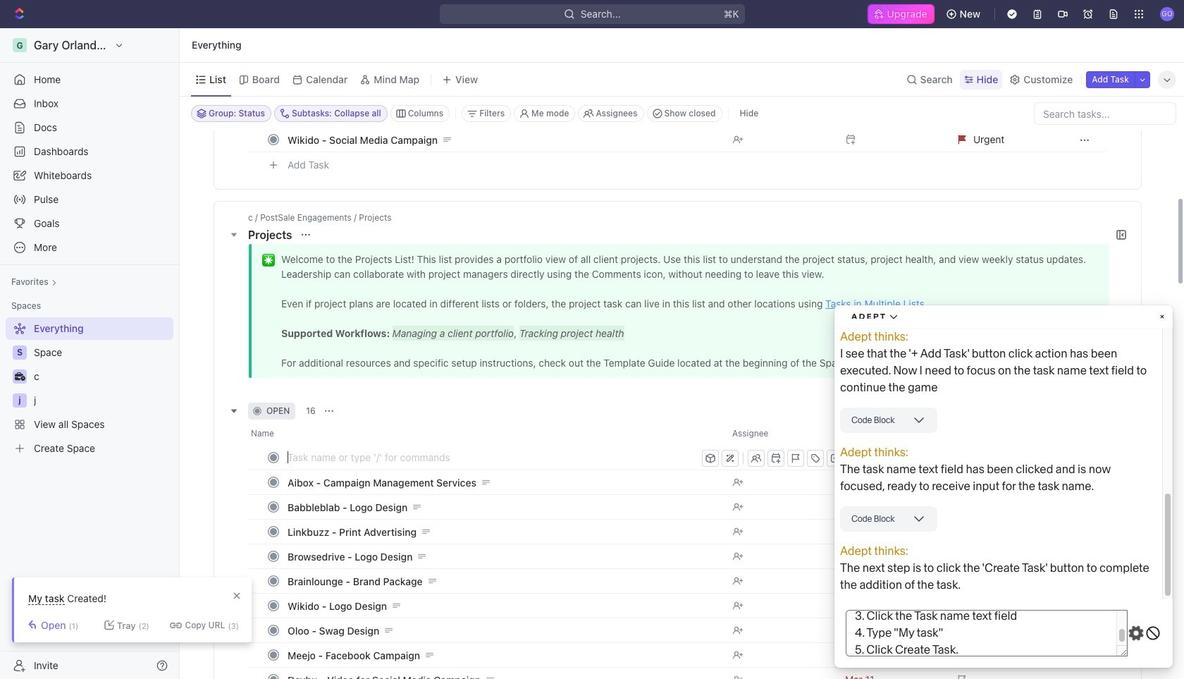 Task type: vqa. For each thing, say whether or not it's contained in the screenshot.
Gary Orlando's Workspace, , element
yes



Task type: locate. For each thing, give the bounding box(es) containing it.
tree inside sidebar navigation
[[6, 317, 173, 460]]

tree
[[6, 317, 173, 460]]

business time image
[[14, 372, 25, 381]]

Search tasks... text field
[[1035, 103, 1176, 124]]



Task type: describe. For each thing, give the bounding box(es) containing it.
sidebar navigation
[[0, 28, 183, 679]]

j, , element
[[13, 393, 27, 408]]

space, , element
[[13, 345, 27, 360]]

gary orlando's workspace, , element
[[13, 38, 27, 52]]

Task name or type '/' for commands text field
[[288, 446, 699, 468]]



